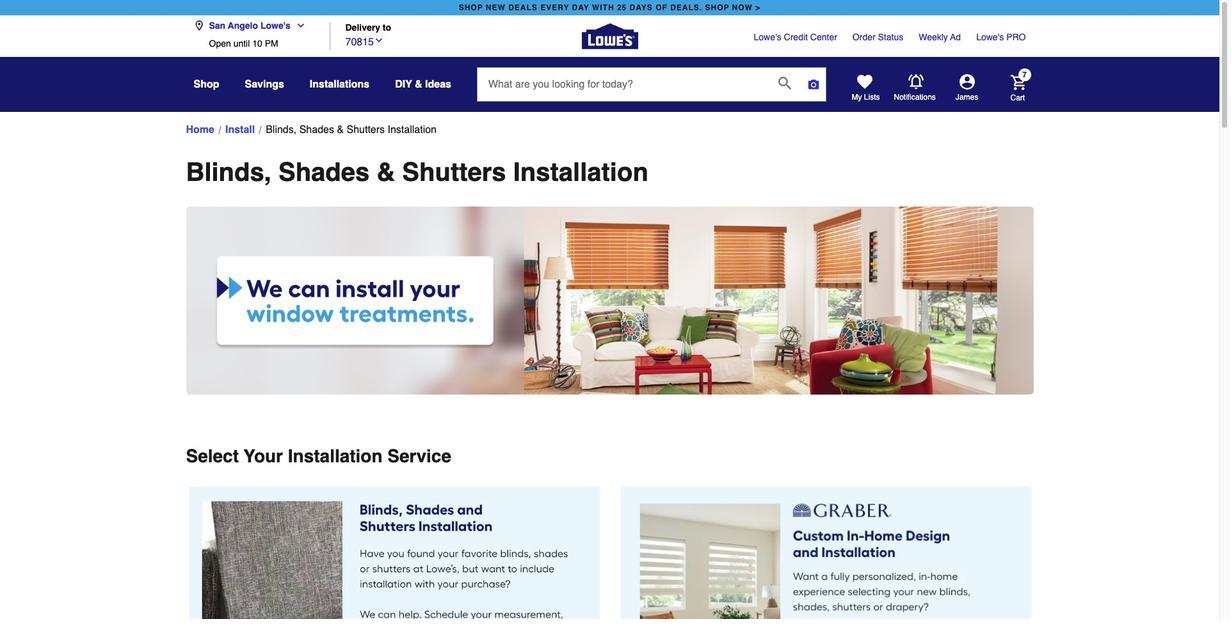 Task type: describe. For each thing, give the bounding box(es) containing it.
lowe's for lowe's credit center
[[754, 32, 781, 42]]

shop button
[[194, 73, 219, 96]]

delivery
[[345, 23, 380, 33]]

2 shop from the left
[[705, 3, 729, 12]]

Search Query text field
[[478, 68, 768, 101]]

open
[[209, 38, 231, 49]]

san
[[209, 20, 225, 31]]

installations button
[[310, 73, 369, 96]]

pm
[[265, 38, 278, 49]]

lowe's home improvement lists image
[[857, 74, 872, 90]]

angelo
[[228, 20, 258, 31]]

blinds, shades & shutters installation link
[[266, 122, 437, 138]]

home
[[186, 124, 214, 136]]

camera image
[[807, 78, 820, 91]]

savings
[[245, 79, 284, 90]]

lowe's inside button
[[260, 20, 290, 31]]

san angelo lowe's button
[[194, 13, 311, 38]]

new
[[486, 3, 506, 12]]

10
[[252, 38, 262, 49]]

center
[[810, 32, 837, 42]]

diy & ideas
[[395, 79, 451, 90]]

shutters inside 'link'
[[347, 124, 385, 136]]

chevron down image inside 'san angelo lowe's' button
[[290, 20, 306, 31]]

james button
[[936, 74, 998, 102]]

james
[[956, 93, 978, 102]]

shop new deals every day with 25 days of deals. shop now >
[[459, 3, 761, 12]]

notifications
[[894, 93, 936, 102]]

pro
[[1006, 32, 1026, 42]]

shades inside blinds, shades & shutters installation 'link'
[[299, 124, 334, 136]]

1 horizontal spatial shutters
[[402, 157, 506, 187]]

installations
[[310, 79, 369, 90]]

lowe's pro link
[[976, 31, 1026, 44]]

2 horizontal spatial installation
[[513, 157, 648, 187]]

ad
[[950, 32, 961, 42]]

home link
[[186, 122, 214, 138]]

lowe's home improvement cart image
[[1010, 75, 1026, 90]]

now
[[732, 3, 753, 12]]

lowe's home improvement logo image
[[582, 8, 638, 64]]

lowe's credit center
[[754, 32, 837, 42]]

install link
[[225, 122, 255, 138]]

deals
[[508, 3, 538, 12]]

shop
[[194, 79, 219, 90]]

blinds, shades and shutters installation. image
[[189, 487, 599, 620]]

installation inside 'link'
[[388, 124, 437, 136]]

>
[[756, 3, 761, 12]]

graber custom in-home design and installation. image
[[620, 487, 1031, 620]]

days
[[630, 3, 653, 12]]

70815 button
[[345, 33, 384, 50]]

ideas
[[425, 79, 451, 90]]

my lists
[[852, 93, 880, 102]]

1 vertical spatial blinds,
[[186, 157, 271, 187]]

lowe's for lowe's pro
[[976, 32, 1004, 42]]

25
[[617, 3, 627, 12]]

weekly
[[919, 32, 948, 42]]



Task type: vqa. For each thing, say whether or not it's contained in the screenshot.
Options for the 'Fanimation Spitfire 48-in Black LED Indoor/Outdoor Propeller Ceiling Fan with Light Remote (3-Blade)' Image
no



Task type: locate. For each thing, give the bounding box(es) containing it.
blinds, right install
[[266, 124, 297, 136]]

shades down installations button
[[299, 124, 334, 136]]

0 vertical spatial &
[[415, 79, 422, 90]]

order status link
[[853, 31, 903, 44]]

lowe's left pro
[[976, 32, 1004, 42]]

my lists link
[[852, 74, 880, 102]]

blinds, shades & shutters installation
[[266, 124, 437, 136], [186, 157, 648, 187]]

chevron down image
[[290, 20, 306, 31], [374, 35, 384, 45]]

1 horizontal spatial &
[[377, 157, 395, 187]]

order
[[853, 32, 875, 42]]

shades down blinds, shades & shutters installation 'link'
[[278, 157, 370, 187]]

lowe's home improvement notification center image
[[908, 74, 923, 89]]

lowe's pro
[[976, 32, 1026, 42]]

my
[[852, 93, 862, 102]]

open until 10 pm
[[209, 38, 278, 49]]

installation
[[388, 124, 437, 136], [513, 157, 648, 187], [288, 446, 383, 467]]

we can install your window treatments. image
[[186, 207, 1033, 395]]

blinds,
[[266, 124, 297, 136], [186, 157, 271, 187]]

every
[[540, 3, 569, 12]]

diy
[[395, 79, 412, 90]]

1 horizontal spatial lowe's
[[754, 32, 781, 42]]

order status
[[853, 32, 903, 42]]

select your installation service
[[186, 446, 451, 467]]

1 vertical spatial installation
[[513, 157, 648, 187]]

lowe's credit center link
[[754, 31, 837, 44]]

70815
[[345, 36, 374, 48]]

shop left new
[[459, 3, 483, 12]]

7
[[1022, 71, 1027, 80]]

of
[[656, 3, 668, 12]]

0 vertical spatial installation
[[388, 124, 437, 136]]

1 vertical spatial blinds, shades & shutters installation
[[186, 157, 648, 187]]

credit
[[784, 32, 808, 42]]

select
[[186, 446, 239, 467]]

lowe's up pm
[[260, 20, 290, 31]]

1 horizontal spatial chevron down image
[[374, 35, 384, 45]]

0 vertical spatial shades
[[299, 124, 334, 136]]

lists
[[864, 93, 880, 102]]

install
[[225, 124, 255, 136]]

chevron down image right angelo
[[290, 20, 306, 31]]

chevron down image inside 70815 button
[[374, 35, 384, 45]]

your
[[244, 446, 283, 467]]

None search field
[[477, 67, 826, 114]]

& down blinds, shades & shutters installation 'link'
[[377, 157, 395, 187]]

2 horizontal spatial &
[[415, 79, 422, 90]]

status
[[878, 32, 903, 42]]

0 horizontal spatial installation
[[288, 446, 383, 467]]

until
[[233, 38, 250, 49]]

1 vertical spatial &
[[337, 124, 344, 136]]

& right diy
[[415, 79, 422, 90]]

deals.
[[670, 3, 702, 12]]

1 horizontal spatial installation
[[388, 124, 437, 136]]

0 vertical spatial chevron down image
[[290, 20, 306, 31]]

0 vertical spatial blinds,
[[266, 124, 297, 136]]

1 horizontal spatial shop
[[705, 3, 729, 12]]

shutters
[[347, 124, 385, 136], [402, 157, 506, 187]]

lowe's
[[260, 20, 290, 31], [754, 32, 781, 42], [976, 32, 1004, 42]]

shop new deals every day with 25 days of deals. shop now > link
[[456, 0, 763, 15]]

search image
[[778, 77, 791, 89]]

2 horizontal spatial lowe's
[[976, 32, 1004, 42]]

& down installations button
[[337, 124, 344, 136]]

0 horizontal spatial shop
[[459, 3, 483, 12]]

savings button
[[245, 73, 284, 96]]

1 vertical spatial shades
[[278, 157, 370, 187]]

0 horizontal spatial &
[[337, 124, 344, 136]]

diy & ideas button
[[395, 73, 451, 96]]

1 vertical spatial shutters
[[402, 157, 506, 187]]

shades
[[299, 124, 334, 136], [278, 157, 370, 187]]

to
[[383, 23, 391, 33]]

blinds, down install link
[[186, 157, 271, 187]]

location image
[[194, 20, 204, 31]]

day
[[572, 3, 589, 12]]

cart
[[1010, 93, 1025, 102]]

1 shop from the left
[[459, 3, 483, 12]]

lowe's left credit
[[754, 32, 781, 42]]

0 vertical spatial shutters
[[347, 124, 385, 136]]

& inside "button"
[[415, 79, 422, 90]]

chevron down image down the to
[[374, 35, 384, 45]]

1 vertical spatial chevron down image
[[374, 35, 384, 45]]

& inside 'link'
[[337, 124, 344, 136]]

0 horizontal spatial shutters
[[347, 124, 385, 136]]

0 horizontal spatial lowe's
[[260, 20, 290, 31]]

2 vertical spatial &
[[377, 157, 395, 187]]

blinds, inside blinds, shades & shutters installation 'link'
[[266, 124, 297, 136]]

san angelo lowe's
[[209, 20, 290, 31]]

weekly ad link
[[919, 31, 961, 44]]

delivery to
[[345, 23, 391, 33]]

2 vertical spatial installation
[[288, 446, 383, 467]]

&
[[415, 79, 422, 90], [337, 124, 344, 136], [377, 157, 395, 187]]

shop left now
[[705, 3, 729, 12]]

weekly ad
[[919, 32, 961, 42]]

0 vertical spatial blinds, shades & shutters installation
[[266, 124, 437, 136]]

with
[[592, 3, 614, 12]]

service
[[387, 446, 451, 467]]

0 horizontal spatial chevron down image
[[290, 20, 306, 31]]

shop
[[459, 3, 483, 12], [705, 3, 729, 12]]



